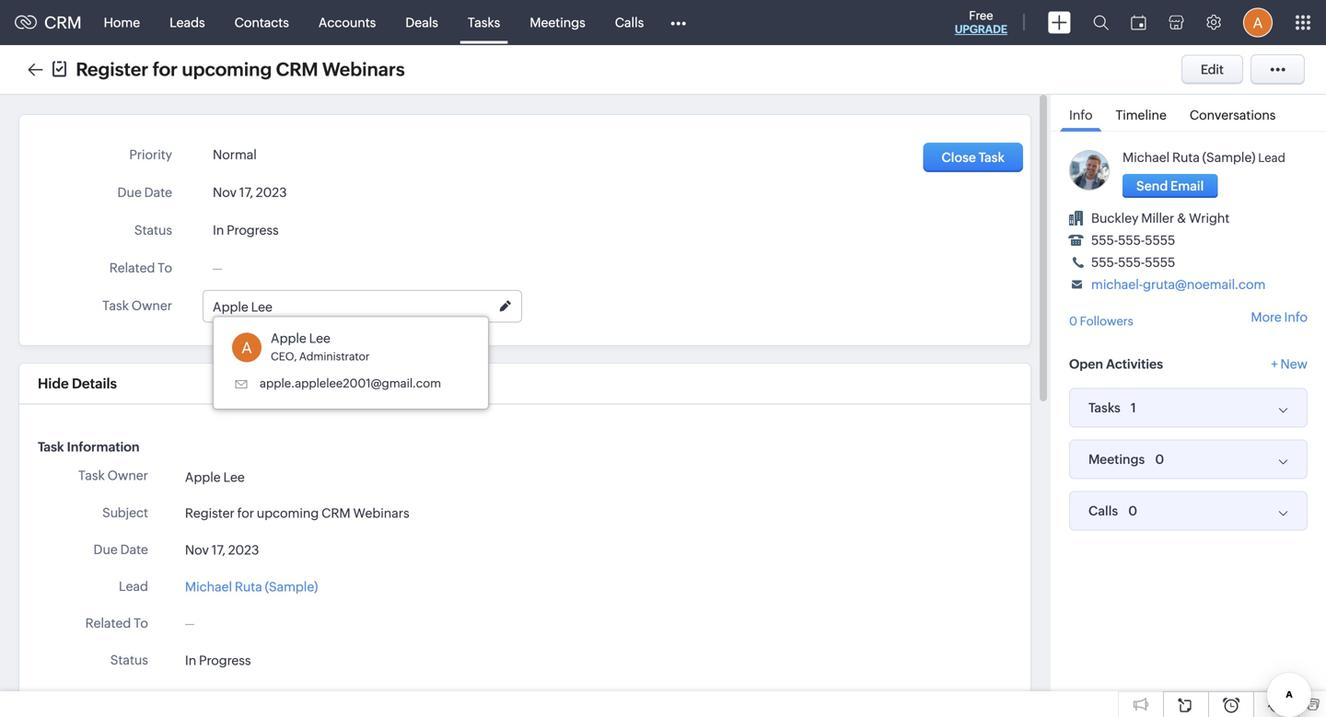 Task type: locate. For each thing, give the bounding box(es) containing it.
1 horizontal spatial calls
[[1088, 504, 1118, 518]]

1 vertical spatial progress
[[199, 653, 251, 668]]

meetings left "calls" link at the left top of the page
[[530, 15, 585, 30]]

1 horizontal spatial michael ruta (sample) link
[[1123, 150, 1256, 165]]

lead down 'subject'
[[119, 579, 148, 594]]

register for upcoming crm webinars down contacts
[[76, 59, 405, 80]]

more info link
[[1251, 310, 1308, 324]]

status
[[134, 223, 172, 238], [110, 653, 148, 667]]

new
[[1281, 357, 1308, 372]]

0 horizontal spatial ruta
[[235, 580, 262, 594]]

0 vertical spatial lee
[[251, 300, 273, 314]]

2023
[[256, 185, 287, 200], [228, 543, 259, 557]]

0 vertical spatial michael
[[1123, 150, 1170, 165]]

register
[[76, 59, 148, 80], [185, 506, 235, 521]]

0 vertical spatial owner
[[131, 298, 172, 313]]

0 vertical spatial progress
[[227, 223, 279, 238]]

wright
[[1189, 211, 1230, 226]]

task owner down information
[[78, 468, 148, 483]]

calls
[[615, 15, 644, 30], [1088, 504, 1118, 518]]

due
[[117, 185, 142, 200], [93, 542, 118, 557]]

1 vertical spatial ruta
[[235, 580, 262, 594]]

free upgrade
[[955, 9, 1007, 35]]

upcoming up michael ruta (sample)
[[257, 506, 319, 521]]

task
[[979, 150, 1005, 165], [102, 298, 129, 313], [38, 440, 64, 454], [78, 468, 105, 483]]

0 horizontal spatial tasks
[[468, 15, 500, 30]]

open activities
[[1069, 357, 1163, 372]]

1 horizontal spatial in
[[213, 223, 224, 238]]

1 vertical spatial owner
[[107, 468, 148, 483]]

1 horizontal spatial meetings
[[1088, 452, 1145, 467]]

due date
[[117, 185, 172, 200], [93, 542, 148, 557]]

1 vertical spatial michael
[[185, 580, 232, 594]]

1 vertical spatial (sample)
[[265, 580, 318, 594]]

555-
[[1091, 233, 1118, 248], [1118, 233, 1145, 248], [1091, 255, 1118, 270], [1118, 255, 1145, 270]]

information
[[67, 440, 140, 454]]

priority
[[129, 147, 172, 162], [105, 690, 148, 704]]

to
[[158, 261, 172, 275], [134, 616, 148, 631]]

lead down conversations on the top right of the page
[[1258, 151, 1285, 165]]

calls link
[[600, 0, 659, 45]]

17,
[[239, 185, 253, 200], [212, 543, 225, 557]]

1 horizontal spatial lee
[[251, 300, 273, 314]]

close task link
[[923, 143, 1023, 172]]

0 horizontal spatial michael
[[185, 580, 232, 594]]

info left timeline
[[1069, 108, 1093, 122]]

0 followers
[[1069, 314, 1133, 328]]

0 horizontal spatial meetings
[[530, 15, 585, 30]]

1 horizontal spatial register
[[185, 506, 235, 521]]

lee
[[251, 300, 273, 314], [309, 331, 331, 346], [223, 470, 245, 485]]

meetings down '1'
[[1088, 452, 1145, 467]]

1 horizontal spatial crm
[[276, 59, 318, 80]]

task left information
[[38, 440, 64, 454]]

meetings link
[[515, 0, 600, 45]]

related
[[109, 261, 155, 275], [85, 616, 131, 631]]

0 vertical spatial info
[[1069, 108, 1093, 122]]

leads
[[170, 15, 205, 30]]

0 vertical spatial lead
[[1258, 151, 1285, 165]]

1 horizontal spatial (sample)
[[1202, 150, 1256, 165]]

search image
[[1093, 15, 1109, 30]]

details
[[72, 376, 117, 392]]

0
[[1069, 314, 1077, 328], [1155, 452, 1164, 467], [1128, 504, 1137, 518]]

timeline link
[[1106, 95, 1176, 131]]

0 horizontal spatial (sample)
[[265, 580, 318, 594]]

2 vertical spatial 0
[[1128, 504, 1137, 518]]

register for upcoming crm webinars
[[76, 59, 405, 80], [185, 506, 409, 521]]

1 vertical spatial register
[[185, 506, 235, 521]]

0 vertical spatial nov
[[213, 185, 237, 200]]

555-555-5555 down buckley
[[1091, 233, 1175, 248]]

apple lee ceo , administrator
[[271, 331, 370, 363]]

crm link
[[15, 13, 82, 32]]

apple lee
[[213, 300, 273, 314], [185, 470, 245, 485]]

0 horizontal spatial michael ruta (sample) link
[[185, 577, 318, 597]]

1 vertical spatial lead
[[119, 579, 148, 594]]

5555 down buckley miller & wright
[[1145, 233, 1175, 248]]

0 vertical spatial in
[[213, 223, 224, 238]]

lead
[[1258, 151, 1285, 165], [119, 579, 148, 594]]

0 vertical spatial apple
[[213, 300, 248, 314]]

0 vertical spatial 17,
[[239, 185, 253, 200]]

0 horizontal spatial nov
[[185, 543, 209, 557]]

1 vertical spatial 0
[[1155, 452, 1164, 467]]

0 horizontal spatial lead
[[119, 579, 148, 594]]

apple
[[213, 300, 248, 314], [271, 331, 306, 346], [185, 470, 221, 485]]

apple inside apple lee ceo , administrator
[[271, 331, 306, 346]]

date
[[144, 185, 172, 200], [120, 542, 148, 557]]

in
[[213, 223, 224, 238], [185, 653, 196, 668]]

1 vertical spatial crm
[[276, 59, 318, 80]]

close
[[942, 150, 976, 165]]

0 vertical spatial related
[[109, 261, 155, 275]]

1 vertical spatial nov
[[185, 543, 209, 557]]

0 vertical spatial tasks
[[468, 15, 500, 30]]

5555 up 'michael-gruta@noemail.com'
[[1145, 255, 1175, 270]]

0 horizontal spatial 17,
[[212, 543, 225, 557]]

followers
[[1080, 314, 1133, 328]]

info
[[1069, 108, 1093, 122], [1284, 310, 1308, 324]]

for
[[153, 59, 178, 80], [237, 506, 254, 521]]

tasks right deals link
[[468, 15, 500, 30]]

1 vertical spatial apple lee
[[185, 470, 245, 485]]

0 vertical spatial ruta
[[1172, 150, 1200, 165]]

2 vertical spatial lee
[[223, 470, 245, 485]]

2 horizontal spatial crm
[[321, 506, 351, 521]]

nov
[[213, 185, 237, 200], [185, 543, 209, 557]]

0 vertical spatial related to
[[109, 261, 172, 275]]

calendar image
[[1131, 15, 1147, 30]]

edit button
[[1181, 55, 1243, 84]]

conversations
[[1190, 108, 1276, 122]]

0 vertical spatial for
[[153, 59, 178, 80]]

1 horizontal spatial 17,
[[239, 185, 253, 200]]

1 vertical spatial lee
[[309, 331, 331, 346]]

555-555-5555
[[1091, 233, 1175, 248], [1091, 255, 1175, 270]]

home
[[104, 15, 140, 30]]

webinars
[[322, 59, 405, 80], [353, 506, 409, 521]]

0 vertical spatial webinars
[[322, 59, 405, 80]]

0 horizontal spatial to
[[134, 616, 148, 631]]

ruta for michael ruta (sample) lead
[[1172, 150, 1200, 165]]

(sample) for michael ruta (sample)
[[265, 580, 318, 594]]

upcoming down contacts
[[182, 59, 272, 80]]

register for upcoming crm webinars up michael ruta (sample)
[[185, 506, 409, 521]]

None button
[[1123, 174, 1218, 198]]

progress
[[227, 223, 279, 238], [199, 653, 251, 668]]

more
[[1251, 310, 1282, 324]]

for down leads link on the top left
[[153, 59, 178, 80]]

in progress
[[213, 223, 279, 238], [185, 653, 251, 668]]

task right the close
[[979, 150, 1005, 165]]

0 vertical spatial 555-555-5555
[[1091, 233, 1175, 248]]

owner
[[131, 298, 172, 313], [107, 468, 148, 483]]

1 vertical spatial to
[[134, 616, 148, 631]]

leads link
[[155, 0, 220, 45]]

0 horizontal spatial info
[[1069, 108, 1093, 122]]

tasks
[[468, 15, 500, 30], [1088, 401, 1121, 415]]

tasks left '1'
[[1088, 401, 1121, 415]]

0 horizontal spatial calls
[[615, 15, 644, 30]]

1 vertical spatial for
[[237, 506, 254, 521]]

0 vertical spatial 5555
[[1145, 233, 1175, 248]]

related to
[[109, 261, 172, 275], [85, 616, 148, 631]]

1 horizontal spatial michael
[[1123, 150, 1170, 165]]

1 horizontal spatial 0
[[1128, 504, 1137, 518]]

crm
[[44, 13, 82, 32], [276, 59, 318, 80], [321, 506, 351, 521]]

0 vertical spatial register
[[76, 59, 148, 80]]

for up michael ruta (sample)
[[237, 506, 254, 521]]

2 horizontal spatial lee
[[309, 331, 331, 346]]

meetings
[[530, 15, 585, 30], [1088, 452, 1145, 467]]

nov 17, 2023
[[213, 185, 287, 200], [185, 543, 259, 557]]

1 horizontal spatial ruta
[[1172, 150, 1200, 165]]

task owner up details
[[102, 298, 172, 313]]

1
[[1131, 401, 1136, 415]]

1 vertical spatial 5555
[[1145, 255, 1175, 270]]

0 vertical spatial nov 17, 2023
[[213, 185, 287, 200]]

ruta for michael ruta (sample)
[[235, 580, 262, 594]]

1 horizontal spatial nov
[[213, 185, 237, 200]]

task owner
[[102, 298, 172, 313], [78, 468, 148, 483]]

timeline
[[1116, 108, 1167, 122]]

0 vertical spatial meetings
[[530, 15, 585, 30]]

michael ruta (sample) link
[[1123, 150, 1256, 165], [185, 577, 318, 597]]

5555
[[1145, 233, 1175, 248], [1145, 255, 1175, 270]]

555-555-5555 up michael-
[[1091, 255, 1175, 270]]

2 horizontal spatial 0
[[1155, 452, 1164, 467]]

register down home link
[[76, 59, 148, 80]]

1 vertical spatial michael ruta (sample) link
[[185, 577, 318, 597]]

0 horizontal spatial 0
[[1069, 314, 1077, 328]]

home link
[[89, 0, 155, 45]]

1 vertical spatial apple
[[271, 331, 306, 346]]

1 vertical spatial in
[[185, 653, 196, 668]]

0 horizontal spatial crm
[[44, 13, 82, 32]]

(sample)
[[1202, 150, 1256, 165], [265, 580, 318, 594]]

+ new
[[1271, 357, 1308, 372]]

1 vertical spatial calls
[[1088, 504, 1118, 518]]

normal
[[213, 147, 257, 162], [185, 690, 229, 705]]

ruta
[[1172, 150, 1200, 165], [235, 580, 262, 594]]

ceo
[[271, 350, 294, 363]]

0 horizontal spatial in
[[185, 653, 196, 668]]

info right more
[[1284, 310, 1308, 324]]

michael
[[1123, 150, 1170, 165], [185, 580, 232, 594]]

register right 'subject'
[[185, 506, 235, 521]]

0 vertical spatial (sample)
[[1202, 150, 1256, 165]]



Task type: describe. For each thing, give the bounding box(es) containing it.
0 vertical spatial calls
[[615, 15, 644, 30]]

0 vertical spatial due date
[[117, 185, 172, 200]]

1 horizontal spatial for
[[237, 506, 254, 521]]

1 vertical spatial in progress
[[185, 653, 251, 668]]

search element
[[1082, 0, 1120, 45]]

gruta@noemail.com
[[1143, 277, 1266, 292]]

1 vertical spatial meetings
[[1088, 452, 1145, 467]]

1 vertical spatial upcoming
[[257, 506, 319, 521]]

0 vertical spatial 2023
[[256, 185, 287, 200]]

1 vertical spatial task owner
[[78, 468, 148, 483]]

0 vertical spatial 0
[[1069, 314, 1077, 328]]

deals
[[405, 15, 438, 30]]

Other Modules field
[[659, 8, 698, 37]]

1 vertical spatial register for upcoming crm webinars
[[185, 506, 409, 521]]

,
[[294, 350, 297, 363]]

activities
[[1106, 357, 1163, 372]]

apple.applelee2001@gmail.com
[[260, 376, 441, 390]]

info link
[[1060, 95, 1102, 132]]

0 vertical spatial task owner
[[102, 298, 172, 313]]

0 vertical spatial date
[[144, 185, 172, 200]]

buckley miller & wright
[[1091, 211, 1230, 226]]

2 vertical spatial apple
[[185, 470, 221, 485]]

contacts
[[234, 15, 289, 30]]

michael for michael ruta (sample)
[[185, 580, 232, 594]]

1 horizontal spatial to
[[158, 261, 172, 275]]

0 vertical spatial normal
[[213, 147, 257, 162]]

2 vertical spatial crm
[[321, 506, 351, 521]]

accounts
[[318, 15, 376, 30]]

1 vertical spatial related
[[85, 616, 131, 631]]

1 vertical spatial status
[[110, 653, 148, 667]]

1 vertical spatial nov 17, 2023
[[185, 543, 259, 557]]

0 vertical spatial in progress
[[213, 223, 279, 238]]

0 vertical spatial status
[[134, 223, 172, 238]]

hide
[[38, 376, 69, 392]]

0 vertical spatial priority
[[129, 147, 172, 162]]

deals link
[[391, 0, 453, 45]]

1 vertical spatial 17,
[[212, 543, 225, 557]]

open
[[1069, 357, 1103, 372]]

0 vertical spatial apple lee
[[213, 300, 273, 314]]

hide details
[[38, 376, 117, 392]]

task information
[[38, 440, 140, 454]]

1 horizontal spatial tasks
[[1088, 401, 1121, 415]]

+
[[1271, 357, 1278, 372]]

michael-
[[1091, 277, 1143, 292]]

0 vertical spatial register for upcoming crm webinars
[[76, 59, 405, 80]]

michael for michael ruta (sample) lead
[[1123, 150, 1170, 165]]

2 5555 from the top
[[1145, 255, 1175, 270]]

create menu image
[[1048, 12, 1071, 34]]

more info
[[1251, 310, 1308, 324]]

0 vertical spatial crm
[[44, 13, 82, 32]]

1 5555 from the top
[[1145, 233, 1175, 248]]

1 vertical spatial 2023
[[228, 543, 259, 557]]

&
[[1177, 211, 1186, 226]]

1 555-555-5555 from the top
[[1091, 233, 1175, 248]]

edit
[[1201, 62, 1224, 77]]

1 horizontal spatial info
[[1284, 310, 1308, 324]]

profile image
[[1243, 8, 1273, 37]]

lead inside michael ruta (sample) lead
[[1258, 151, 1285, 165]]

0 vertical spatial upcoming
[[182, 59, 272, 80]]

buckley
[[1091, 211, 1139, 226]]

0 horizontal spatial for
[[153, 59, 178, 80]]

create menu element
[[1037, 0, 1082, 45]]

upgrade
[[955, 23, 1007, 35]]

1 vertical spatial related to
[[85, 616, 148, 631]]

accounts link
[[304, 0, 391, 45]]

0 vertical spatial michael ruta (sample) link
[[1123, 150, 1256, 165]]

profile element
[[1232, 0, 1284, 45]]

miller
[[1141, 211, 1174, 226]]

hide details link
[[38, 376, 117, 392]]

1 vertical spatial normal
[[185, 690, 229, 705]]

1 vertical spatial due
[[93, 542, 118, 557]]

michael-gruta@noemail.com link
[[1091, 277, 1266, 292]]

michael-gruta@noemail.com
[[1091, 277, 1266, 292]]

task down 'task information' at the bottom of page
[[78, 468, 105, 483]]

lee inside apple lee ceo , administrator
[[309, 331, 331, 346]]

2 555-555-5555 from the top
[[1091, 255, 1175, 270]]

michael ruta (sample)
[[185, 580, 318, 594]]

0 for calls
[[1128, 504, 1137, 518]]

1 vertical spatial due date
[[93, 542, 148, 557]]

1 vertical spatial priority
[[105, 690, 148, 704]]

close task
[[942, 150, 1005, 165]]

free
[[969, 9, 993, 23]]

tasks link
[[453, 0, 515, 45]]

apple.applelee2001@gmail.com link
[[260, 376, 441, 390]]

0 vertical spatial due
[[117, 185, 142, 200]]

conversations link
[[1180, 95, 1285, 131]]

1 vertical spatial webinars
[[353, 506, 409, 521]]

0 for meetings
[[1155, 452, 1164, 467]]

michael ruta (sample) lead
[[1123, 150, 1285, 165]]

contacts link
[[220, 0, 304, 45]]

0 horizontal spatial register
[[76, 59, 148, 80]]

administrator
[[299, 350, 370, 363]]

(sample) for michael ruta (sample) lead
[[1202, 150, 1256, 165]]

subject
[[102, 505, 148, 520]]

task up details
[[102, 298, 129, 313]]

1 vertical spatial date
[[120, 542, 148, 557]]



Task type: vqa. For each thing, say whether or not it's contained in the screenshot.


